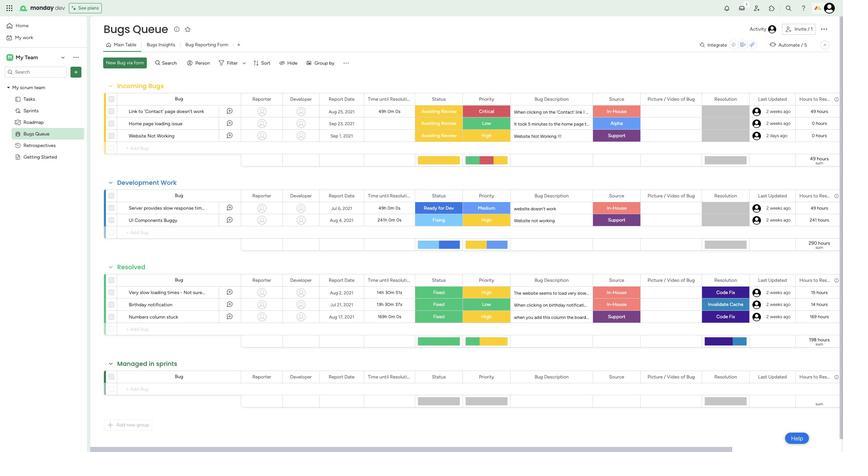 Task type: locate. For each thing, give the bounding box(es) containing it.
time until resolution
[[368, 96, 413, 102], [368, 193, 413, 199], [368, 277, 413, 283], [368, 374, 413, 380]]

column inside when you add this column the board gets stuck support
[[551, 315, 566, 320]]

7 weeks from the top
[[770, 314, 782, 320]]

jul 21, 2021
[[330, 302, 353, 307]]

slow
[[163, 205, 173, 211], [140, 290, 150, 296]]

1 support from the top
[[608, 133, 626, 139]]

1 vertical spatial website
[[523, 291, 538, 296]]

1 horizontal spatial queue
[[133, 21, 168, 37]]

2 vertical spatial my
[[12, 85, 19, 90]]

1 review from the top
[[441, 109, 457, 114]]

high down medium
[[482, 217, 492, 223]]

option
[[0, 81, 87, 83]]

3 report from the top
[[329, 277, 343, 283]]

column down notification
[[150, 314, 165, 320]]

add down numbers at the bottom
[[130, 327, 139, 333]]

options image right 1
[[820, 25, 828, 33]]

slow right very
[[140, 290, 150, 296]]

1 birthday from the left
[[549, 303, 565, 308]]

website
[[129, 133, 146, 139], [514, 134, 530, 139], [514, 218, 530, 223]]

awaiting review
[[421, 109, 457, 114], [421, 121, 457, 126], [421, 133, 457, 139]]

1 vertical spatial my
[[16, 54, 23, 60]]

Report Date field
[[327, 96, 356, 103], [327, 192, 356, 200], [327, 277, 356, 284], [327, 374, 356, 381]]

0 vertical spatial doesn't
[[177, 109, 192, 114]]

2021 right 17,
[[345, 315, 354, 320]]

4 resolution field from the top
[[713, 374, 739, 381]]

2 of from the top
[[681, 193, 685, 199]]

3 awaiting review from the top
[[421, 133, 457, 139]]

not
[[147, 133, 156, 139], [531, 134, 539, 139], [184, 290, 192, 296]]

1 horizontal spatial not
[[184, 290, 192, 296]]

public board image left getting on the top
[[15, 154, 21, 160]]

5 right took
[[528, 122, 531, 127]]

Status field
[[430, 96, 448, 103], [430, 192, 448, 200], [430, 277, 448, 284], [430, 374, 448, 381]]

1 vertical spatial options image
[[73, 69, 79, 75]]

fix down cache
[[729, 314, 735, 320]]

last for 3rd last updated 'field' from the bottom
[[758, 193, 767, 199]]

1 vertical spatial 49
[[810, 156, 816, 162]]

3 last updated from the top
[[758, 277, 787, 283]]

Last Updated field
[[757, 96, 789, 103], [757, 192, 789, 200], [757, 277, 789, 284], [757, 374, 789, 381]]

2021 for sep 23, 2021
[[345, 121, 354, 126]]

0 vertical spatial 0 hours
[[812, 121, 827, 126]]

my inside list box
[[12, 85, 19, 90]]

2 report from the top
[[329, 193, 343, 199]]

3 priority field from the top
[[477, 277, 496, 284]]

4 source field from the top
[[608, 374, 626, 381]]

1 horizontal spatial doesn't
[[531, 206, 545, 212]]

public board image
[[15, 96, 21, 102], [15, 154, 21, 160]]

priority
[[479, 96, 494, 102], [479, 193, 494, 199], [479, 277, 494, 283], [479, 374, 494, 380]]

30m for 13h
[[385, 302, 394, 307]]

sum inside 198 hours sum
[[816, 342, 823, 347]]

4 2 from the top
[[767, 206, 769, 211]]

1 vertical spatial awaiting review
[[421, 121, 457, 126]]

public board image for tasks
[[15, 96, 21, 102]]

1 status from the top
[[432, 96, 446, 102]]

241 hours
[[810, 218, 829, 223]]

4 status from the top
[[432, 374, 446, 380]]

1 updated from the top
[[768, 96, 787, 102]]

high left the
[[482, 290, 492, 296]]

support inside when you add this column the board gets stuck support
[[608, 314, 626, 320]]

see plans
[[78, 5, 99, 11]]

0 horizontal spatial doesn't
[[177, 109, 192, 114]]

2 resolve from the top
[[819, 193, 836, 199]]

4 date from the top
[[345, 374, 355, 380]]

Time until Resolution field
[[366, 96, 413, 103], [366, 192, 413, 200], [366, 277, 413, 284], [366, 374, 413, 381]]

doesn't up 'not'
[[531, 206, 545, 212]]

290
[[809, 241, 817, 246]]

add
[[534, 315, 542, 320]]

for
[[438, 205, 445, 211]]

1 vertical spatial 0 hours
[[812, 133, 827, 138]]

dapulse integrations image
[[700, 42, 705, 48]]

code fix down invalidate cache
[[716, 314, 735, 320]]

work inside 'button'
[[23, 35, 33, 40]]

3 + from the top
[[126, 327, 129, 333]]

1 priority field from the top
[[477, 96, 496, 103]]

Picture / Video of Bug field
[[646, 96, 697, 103], [646, 192, 697, 200], [646, 277, 697, 284], [646, 374, 697, 381]]

2021 for sep 1, 2021
[[343, 133, 353, 138]]

load down simply
[[590, 122, 599, 127]]

home up my work
[[16, 23, 29, 29]]

21,
[[337, 302, 342, 307]]

0 vertical spatial column information image
[[834, 278, 839, 283]]

code fix up invalidate cache
[[716, 290, 735, 296]]

ui
[[129, 218, 133, 223]]

Reporter field
[[251, 96, 273, 103], [251, 192, 273, 200], [251, 277, 273, 284], [251, 374, 273, 381]]

resolution
[[390, 96, 413, 102], [715, 96, 737, 102], [390, 193, 413, 199], [715, 193, 737, 199], [390, 277, 413, 283], [715, 277, 737, 283], [390, 374, 413, 380], [715, 374, 737, 380]]

high left when
[[482, 314, 492, 320]]

slow up buggy
[[163, 205, 173, 211]]

0 vertical spatial bugs queue
[[104, 21, 168, 37]]

3 support from the top
[[608, 314, 626, 320]]

select product image
[[6, 5, 13, 12]]

0 horizontal spatial all
[[598, 291, 602, 296]]

column information image
[[834, 278, 839, 283], [834, 375, 839, 380]]

is left the no
[[603, 303, 606, 308]]

4 weeks from the top
[[770, 218, 782, 223]]

2 developer field from the top
[[288, 192, 314, 200]]

picture for 3rd the picture / video of bug field from the top
[[648, 277, 663, 283]]

fix up cache
[[729, 290, 735, 296]]

working for website not working !!!
[[540, 134, 557, 139]]

add to favorites image
[[184, 26, 191, 33]]

1 image
[[744, 0, 750, 8]]

not down "minutes"
[[531, 134, 539, 139]]

1 resolve from the top
[[819, 96, 836, 102]]

1 reporter from the top
[[252, 96, 271, 102]]

1 house from the top
[[613, 109, 627, 114]]

hours to resolve field for first column information image from the top of the page
[[798, 96, 836, 103]]

add down managed
[[130, 387, 139, 392]]

report for fourth report date field
[[329, 374, 343, 380]]

on right 'slowly,'
[[592, 291, 597, 296]]

1 horizontal spatial 5
[[804, 42, 807, 48]]

you
[[526, 315, 533, 320]]

on up "minutes"
[[543, 110, 548, 115]]

1 49 hours from the top
[[811, 109, 828, 114]]

1 vertical spatial load
[[558, 291, 567, 296]]

server provides slow response times
[[129, 205, 207, 211]]

0 vertical spatial column information image
[[834, 97, 839, 102]]

last updated for 1st last updated 'field' from the top
[[758, 96, 787, 102]]

1 vertical spatial jul
[[330, 302, 336, 307]]

bugs left "insights"
[[147, 42, 157, 48]]

stuck inside when you add this column the board gets stuck support
[[597, 315, 608, 320]]

ago
[[783, 109, 791, 114], [783, 121, 791, 126], [780, 133, 788, 138], [783, 206, 791, 211], [783, 218, 791, 223], [783, 290, 791, 295], [783, 302, 791, 307], [783, 314, 791, 320]]

2 add from the top
[[130, 230, 139, 236]]

sep for sep 1, 2021
[[331, 133, 338, 138]]

menu image
[[343, 60, 349, 66]]

working left !!!
[[540, 134, 557, 139]]

1 vertical spatial 5
[[528, 122, 531, 127]]

when up took
[[514, 110, 526, 115]]

1 horizontal spatial stuck
[[597, 315, 608, 320]]

bugs queue down "roadmap"
[[24, 131, 50, 137]]

video for 3rd the picture / video of bug field from the top
[[667, 277, 680, 283]]

priority for second priority field from the bottom of the page
[[479, 277, 494, 283]]

on down seems
[[543, 303, 548, 308]]

time for fourth time until resolution field from the bottom
[[368, 96, 378, 102]]

the left board
[[567, 315, 574, 320]]

3 reporter field from the top
[[251, 277, 273, 284]]

2 video from the top
[[667, 193, 680, 199]]

1 all from the left
[[598, 291, 602, 296]]

6 2 weeks ago from the top
[[767, 302, 791, 307]]

date
[[345, 96, 355, 102], [345, 193, 355, 199], [345, 277, 355, 283], [345, 374, 355, 380]]

time until resolution for 3rd time until resolution field from the bottom of the page
[[368, 193, 413, 199]]

1 vertical spatial code
[[716, 314, 728, 320]]

when for when clicking on birthday notification, there is no birthday post
[[514, 303, 526, 308]]

stuck down notification
[[167, 314, 178, 320]]

23,
[[338, 121, 344, 126]]

sep
[[329, 121, 337, 126], [331, 133, 338, 138]]

last updated
[[758, 96, 787, 102], [758, 193, 787, 199], [758, 277, 787, 283], [758, 374, 787, 380]]

date for fourth report date field
[[345, 374, 355, 380]]

hours inside 49 hours sum
[[817, 156, 829, 162]]

not right -
[[184, 290, 192, 296]]

2 vertical spatial work
[[547, 206, 556, 212]]

+ down website not working
[[126, 145, 129, 151]]

list box containing my scrum team
[[0, 80, 87, 255]]

0 vertical spatial my
[[15, 35, 22, 40]]

options image
[[820, 25, 828, 33], [73, 69, 79, 75]]

source for third "source" field from the bottom
[[609, 193, 624, 199]]

0 horizontal spatial work
[[23, 35, 33, 40]]

times right response
[[195, 205, 207, 211]]

0 horizontal spatial page
[[143, 121, 154, 127]]

hide
[[287, 60, 297, 66]]

2021 right 1,
[[343, 133, 353, 138]]

1 horizontal spatial options image
[[820, 25, 828, 33]]

monday dev
[[30, 4, 65, 12]]

time
[[368, 96, 378, 102], [368, 193, 378, 199], [368, 277, 378, 283], [368, 374, 378, 380]]

picture / video of bug for first the picture / video of bug field from the bottom
[[648, 374, 695, 380]]

working for website not working
[[157, 133, 175, 139]]

inbox image
[[739, 5, 745, 12]]

the
[[514, 291, 521, 296]]

website right the
[[523, 291, 538, 296]]

updated for 3rd last updated 'field' from the bottom
[[768, 193, 787, 199]]

aug left 25,
[[329, 109, 337, 114]]

new bug via form
[[106, 60, 144, 66]]

form
[[217, 42, 228, 48]]

49 inside 49 hours sum
[[810, 156, 816, 162]]

home page loading issue
[[129, 121, 182, 127]]

form
[[134, 60, 144, 66]]

time for third time until resolution field
[[368, 277, 378, 283]]

website left 'not'
[[514, 218, 530, 223]]

'contact' up home
[[557, 110, 575, 115]]

source for 1st "source" field from the top of the page
[[609, 96, 624, 102]]

0 vertical spatial 30m
[[385, 290, 394, 295]]

sum inside 290 hours sum
[[816, 245, 823, 250]]

2 code from the top
[[716, 314, 728, 320]]

2 last updated from the top
[[758, 193, 787, 199]]

report date for second report date field
[[329, 193, 355, 199]]

2 vertical spatial awaiting review
[[421, 133, 457, 139]]

0 horizontal spatial 5
[[528, 122, 531, 127]]

fix
[[729, 290, 735, 296], [729, 314, 735, 320]]

0 vertical spatial code
[[716, 290, 728, 296]]

birthday
[[129, 302, 147, 308]]

+ down the ui
[[126, 230, 129, 236]]

not for website not working !!!
[[531, 134, 539, 139]]

until
[[380, 96, 389, 102], [380, 193, 389, 199], [380, 277, 389, 283], [380, 374, 389, 380]]

Resolution field
[[713, 96, 739, 103], [713, 192, 739, 200], [713, 277, 739, 284], [713, 374, 739, 381]]

website up website not working
[[514, 206, 530, 212]]

is left a
[[216, 290, 220, 296]]

options image down workspace options image
[[73, 69, 79, 75]]

3 high from the top
[[482, 290, 492, 296]]

on for 'contact'
[[543, 110, 548, 115]]

server
[[129, 205, 143, 211]]

0 horizontal spatial working
[[157, 133, 175, 139]]

bugs inside button
[[147, 42, 157, 48]]

sep left 23,
[[329, 121, 337, 126]]

all
[[598, 291, 602, 296], [626, 291, 630, 296]]

not down home page loading issue
[[147, 133, 156, 139]]

help image
[[800, 5, 807, 12]]

2 code fix from the top
[[716, 314, 735, 320]]

working
[[157, 133, 175, 139], [540, 134, 557, 139]]

+ add bug down website not working
[[126, 145, 149, 151]]

resolve for first column information image from the top of the page
[[819, 96, 836, 102]]

0 horizontal spatial stuck
[[167, 314, 178, 320]]

my right workspace image
[[16, 54, 23, 60]]

Developer field
[[288, 96, 314, 103], [288, 192, 314, 200], [288, 277, 314, 284], [288, 374, 314, 381]]

Source field
[[608, 96, 626, 103], [608, 192, 626, 200], [608, 277, 626, 284], [608, 374, 626, 381]]

my inside "workspace selection" element
[[16, 54, 23, 60]]

0 vertical spatial this
[[207, 290, 215, 296]]

2 in-house from the top
[[607, 205, 627, 211]]

stuck
[[167, 314, 178, 320], [597, 315, 608, 320]]

1 vertical spatial column information image
[[834, 193, 839, 199]]

1 vertical spatial 49 hours
[[811, 206, 828, 211]]

1 vertical spatial home
[[129, 121, 142, 127]]

jul left 21, in the bottom left of the page
[[330, 302, 336, 307]]

code fix
[[716, 290, 735, 296], [716, 314, 735, 320]]

priority for first priority field from the bottom of the page
[[479, 374, 494, 380]]

public board image for getting started
[[15, 154, 21, 160]]

1 vertical spatial 49h 0m 0s
[[379, 206, 401, 211]]

1 date from the top
[[345, 96, 355, 102]]

0 vertical spatial fixed
[[433, 290, 445, 296]]

when down the
[[514, 303, 526, 308]]

home
[[562, 122, 573, 127]]

slowly,
[[577, 291, 591, 296]]

clicking for birthday
[[527, 303, 542, 308]]

1 low from the top
[[482, 121, 491, 126]]

jul for jul 6, 2021
[[331, 206, 337, 211]]

2 report date field from the top
[[327, 192, 356, 200]]

post
[[631, 303, 640, 308]]

2021 right '2,'
[[344, 290, 353, 296]]

2 horizontal spatial work
[[547, 206, 556, 212]]

2021 right 23,
[[345, 121, 354, 126]]

2021 for aug 4, 2021
[[344, 218, 354, 223]]

sum
[[816, 161, 823, 166], [816, 245, 823, 250], [816, 342, 823, 347], [816, 402, 823, 407]]

3 priority from the top
[[479, 277, 494, 283]]

0 vertical spatial 49h
[[379, 109, 386, 114]]

0 vertical spatial sep
[[329, 121, 337, 126]]

1 vertical spatial 0
[[812, 133, 815, 138]]

1 source field from the top
[[608, 96, 626, 103]]

0 vertical spatial loading
[[155, 121, 170, 127]]

code up invalidate cache
[[716, 290, 728, 296]]

Resolved field
[[115, 263, 147, 272]]

home inside button
[[16, 23, 29, 29]]

4 time until resolution from the top
[[368, 374, 413, 380]]

0 horizontal spatial birthday
[[549, 303, 565, 308]]

aug 2, 2021
[[330, 290, 353, 296]]

2 review from the top
[[441, 121, 457, 126]]

queue up retrospectives at top left
[[35, 131, 50, 137]]

sep left 1,
[[331, 133, 338, 138]]

2 49h 0m 0s from the top
[[379, 206, 401, 211]]

home down link
[[129, 121, 142, 127]]

3 description from the top
[[544, 277, 569, 283]]

priority for 3rd priority field from the bottom of the page
[[479, 193, 494, 199]]

the up the "it took 5 minutes to the home page to load"
[[549, 110, 556, 115]]

0 vertical spatial work
[[23, 35, 33, 40]]

6,
[[338, 206, 342, 211]]

code down invalidate cache
[[716, 314, 728, 320]]

aug for aug 25, 2021
[[329, 109, 337, 114]]

1 2 weeks ago from the top
[[767, 109, 791, 114]]

+
[[126, 145, 129, 151], [126, 230, 129, 236], [126, 327, 129, 333], [126, 387, 129, 392]]

1 vertical spatial 49h
[[379, 206, 386, 211]]

last for 1st last updated 'field' from the top
[[758, 96, 767, 102]]

49 hours sum
[[810, 156, 829, 166]]

2 sum from the top
[[816, 245, 823, 250]]

my inside 'button'
[[15, 35, 22, 40]]

medium
[[478, 205, 495, 211]]

+ add bug down the ui
[[126, 230, 149, 236]]

1 vertical spatial this
[[543, 315, 550, 320]]

picture for first the picture / video of bug field from the bottom
[[648, 374, 663, 380]]

1 vertical spatial when
[[514, 303, 526, 308]]

issue
[[172, 121, 182, 127]]

1 horizontal spatial birthday
[[613, 303, 630, 308]]

aug left '2,'
[[330, 290, 338, 296]]

37s
[[395, 302, 402, 307]]

doesn't
[[177, 109, 192, 114], [531, 206, 545, 212]]

30m right the '13h'
[[385, 302, 394, 307]]

bugs inside 'field'
[[148, 82, 164, 90]]

team
[[25, 54, 38, 60]]

1 vertical spatial review
[[441, 121, 457, 126]]

report date for 2nd report date field from the bottom of the page
[[329, 277, 355, 283]]

1 vertical spatial doesn't
[[531, 206, 545, 212]]

1 horizontal spatial slow
[[163, 205, 173, 211]]

jul left 6,
[[331, 206, 337, 211]]

0 vertical spatial is
[[216, 290, 220, 296]]

table
[[125, 42, 136, 48]]

high down critical
[[482, 133, 492, 139]]

report date
[[329, 96, 355, 102], [329, 193, 355, 199], [329, 277, 355, 283], [329, 374, 355, 380]]

2 vertical spatial review
[[441, 133, 457, 139]]

/ for 3rd the picture / video of bug field from the top
[[664, 277, 666, 283]]

30m for 14h
[[385, 290, 394, 295]]

queue up bugs insights
[[133, 21, 168, 37]]

4 picture from the top
[[648, 374, 663, 380]]

bugs down 'v2 search' 'icon'
[[148, 82, 164, 90]]

49h
[[379, 109, 386, 114], [379, 206, 386, 211]]

website not working
[[129, 133, 175, 139]]

3 of from the top
[[681, 277, 685, 283]]

when
[[514, 315, 525, 320]]

0 vertical spatial low
[[482, 121, 491, 126]]

hours
[[800, 96, 812, 102], [800, 193, 812, 199], [800, 277, 812, 283], [800, 374, 812, 380]]

2 0 hours from the top
[[812, 133, 827, 138]]

public board image left tasks
[[15, 96, 21, 102]]

2 priority from the top
[[479, 193, 494, 199]]

invite / 1 button
[[782, 24, 816, 35]]

1 vertical spatial loading
[[151, 290, 166, 296]]

1 until from the top
[[380, 96, 389, 102]]

3 last from the top
[[758, 277, 767, 283]]

3 hours to resolve field from the top
[[798, 277, 836, 284]]

Bug Description field
[[533, 96, 570, 103], [533, 192, 570, 200], [533, 277, 570, 284], [533, 374, 570, 381]]

0 vertical spatial 49h 0m 0s
[[379, 109, 401, 114]]

0 horizontal spatial queue
[[35, 131, 50, 137]]

picture / video of bug
[[648, 96, 695, 102], [648, 193, 695, 199], [648, 277, 695, 283], [648, 374, 695, 380]]

doesn't up issue
[[177, 109, 192, 114]]

1 horizontal spatial column
[[551, 315, 566, 320]]

4 picture / video of bug field from the top
[[646, 374, 697, 381]]

all right and at bottom
[[626, 291, 630, 296]]

video for second the picture / video of bug field from the top of the page
[[667, 193, 680, 199]]

0 vertical spatial load
[[590, 122, 599, 127]]

1 horizontal spatial is
[[603, 303, 606, 308]]

bugs down "roadmap"
[[24, 131, 34, 137]]

1 picture from the top
[[648, 96, 663, 102]]

hide button
[[276, 58, 302, 68]]

2 2 from the top
[[767, 121, 769, 126]]

website down took
[[514, 134, 530, 139]]

hours to resolve field for 1st column information image from the bottom of the page
[[798, 192, 836, 200]]

loading up notification
[[151, 290, 166, 296]]

2 weeks ago
[[767, 109, 791, 114], [767, 121, 791, 126], [767, 206, 791, 211], [767, 218, 791, 223], [767, 290, 791, 295], [767, 302, 791, 307], [767, 314, 791, 320]]

page right home
[[574, 122, 584, 127]]

2021 right 21, in the bottom left of the page
[[344, 302, 353, 307]]

0 vertical spatial times
[[195, 205, 207, 211]]

website down home page loading issue
[[129, 133, 146, 139]]

clicking up "minutes"
[[527, 110, 542, 115]]

2021 right 6,
[[343, 206, 352, 211]]

1 horizontal spatial working
[[540, 134, 557, 139]]

1 vertical spatial support
[[608, 217, 626, 223]]

1 vertical spatial sep
[[331, 133, 338, 138]]

picture for second the picture / video of bug field from the top of the page
[[648, 193, 663, 199]]

0 vertical spatial review
[[441, 109, 457, 114]]

aug for aug 4, 2021
[[330, 218, 338, 223]]

2 vertical spatial support
[[608, 314, 626, 320]]

sure
[[193, 290, 202, 296]]

'contact' up home page loading issue
[[144, 109, 164, 114]]

my up "workspace selection" element
[[15, 35, 22, 40]]

times
[[195, 205, 207, 211], [167, 290, 179, 296]]

loading
[[155, 121, 170, 127], [151, 290, 166, 296]]

+ add bug down managed
[[126, 387, 149, 392]]

hours to resolve field for second column information icon from the bottom
[[798, 277, 836, 284]]

aug for aug 2, 2021
[[330, 290, 338, 296]]

times left -
[[167, 290, 179, 296]]

invite
[[795, 26, 807, 32]]

add down website not working
[[130, 145, 139, 151]]

report for first report date field from the top
[[329, 96, 343, 102]]

0 vertical spatial 49 hours
[[811, 109, 828, 114]]

2021 right 4,
[[344, 218, 354, 223]]

description
[[544, 96, 569, 102], [544, 193, 569, 199], [544, 277, 569, 283], [544, 374, 569, 380]]

0 vertical spatial awaiting review
[[421, 109, 457, 114]]

2 vertical spatial awaiting
[[421, 133, 440, 139]]

1 vertical spatial low
[[482, 302, 491, 308]]

my work
[[15, 35, 33, 40]]

6 2 from the top
[[767, 290, 769, 295]]

0 vertical spatial public board image
[[15, 96, 21, 102]]

working down home page loading issue
[[157, 133, 175, 139]]

4 bug description field from the top
[[533, 374, 570, 381]]

workspace selection element
[[6, 53, 39, 61]]

1 add from the top
[[130, 145, 139, 151]]

bugs queue
[[104, 21, 168, 37], [24, 131, 50, 137]]

very
[[568, 291, 576, 296]]

2021 right 25,
[[345, 109, 355, 114]]

bugs insights
[[147, 42, 175, 48]]

birthday right the no
[[613, 303, 630, 308]]

website for website not working
[[129, 133, 146, 139]]

0 horizontal spatial not
[[147, 133, 156, 139]]

load left very
[[558, 291, 567, 296]]

my work button
[[4, 32, 73, 43]]

low
[[482, 121, 491, 126], [482, 302, 491, 308]]

2 hours to resolve from the top
[[800, 193, 836, 199]]

30m left "51s"
[[385, 290, 394, 295]]

1 vertical spatial fixed
[[433, 302, 445, 308]]

scrum
[[20, 85, 33, 90]]

1
[[811, 26, 813, 32]]

in-house
[[607, 109, 627, 114], [607, 205, 627, 211], [607, 290, 627, 296], [607, 302, 627, 308]]

5 down the invite / 1
[[804, 42, 807, 48]]

date for second report date field
[[345, 193, 355, 199]]

main table button
[[103, 40, 142, 50]]

14h 30m 51s
[[377, 290, 402, 295]]

2 vertical spatial fixed
[[433, 314, 445, 320]]

+ down managed
[[126, 387, 129, 392]]

add view image
[[237, 42, 240, 48]]

developer
[[290, 96, 312, 102], [290, 193, 312, 199], [290, 277, 312, 283], [290, 374, 312, 380]]

0 vertical spatial clicking
[[527, 110, 542, 115]]

1 horizontal spatial page
[[165, 109, 175, 114]]

2 horizontal spatial not
[[531, 134, 539, 139]]

queue
[[133, 21, 168, 37], [35, 131, 50, 137]]

this right "if"
[[207, 290, 215, 296]]

page up issue
[[165, 109, 175, 114]]

0 vertical spatial home
[[16, 23, 29, 29]]

4 time until resolution field from the top
[[366, 374, 413, 381]]

hours to resolve for first column information image from the top of the page
[[800, 96, 836, 102]]

1 sum from the top
[[816, 161, 823, 166]]

5 2 from the top
[[767, 218, 769, 223]]

1 vertical spatial column information image
[[834, 375, 839, 380]]

0 vertical spatial 0
[[812, 121, 815, 126]]

bugs queue up table
[[104, 21, 168, 37]]

+ down numbers at the bottom
[[126, 327, 129, 333]]

/ inside button
[[808, 26, 810, 32]]

Search in workspace field
[[14, 68, 57, 76]]

when for when clicking on the 'contact' link i am simply re-directed to the main page.
[[514, 110, 526, 115]]

Priority field
[[477, 96, 496, 103], [477, 192, 496, 200], [477, 277, 496, 284], [477, 374, 496, 381]]

1 49h from the top
[[379, 109, 386, 114]]

hours inside 290 hours sum
[[818, 241, 830, 246]]

activity
[[750, 26, 767, 32]]

4 bug description from the top
[[535, 374, 569, 380]]

1 of from the top
[[681, 96, 685, 102]]

Incoming  Bugs field
[[115, 82, 166, 91]]

all left pages,
[[598, 291, 602, 296]]

search everything image
[[785, 5, 792, 12]]

3 awaiting from the top
[[421, 133, 440, 139]]

5 for /
[[804, 42, 807, 48]]

1 vertical spatial awaiting
[[421, 121, 440, 126]]

Hours to Resolve field
[[798, 96, 836, 103], [798, 192, 836, 200], [798, 277, 836, 284], [798, 374, 836, 381]]

0 vertical spatial support
[[608, 133, 626, 139]]

stuck right gets
[[597, 315, 608, 320]]

retrospectives
[[24, 143, 56, 148]]

add down the ui
[[130, 230, 139, 236]]

4 house from the top
[[613, 302, 627, 308]]

1 vertical spatial public board image
[[15, 154, 21, 160]]

1 2 from the top
[[767, 109, 769, 114]]

group
[[315, 60, 328, 66]]

hours inside 198 hours sum
[[818, 337, 830, 343]]

bugs queue inside list box
[[24, 131, 50, 137]]

0 horizontal spatial times
[[167, 290, 179, 296]]

column information image
[[834, 97, 839, 102], [834, 193, 839, 199]]

list box
[[0, 80, 87, 255]]

time until resolution for fourth time until resolution field from the bottom
[[368, 96, 413, 102]]

sep 23, 2021
[[329, 121, 354, 126]]

4 last from the top
[[758, 374, 767, 380]]

aug left 17,
[[329, 315, 337, 320]]

sum inside 49 hours sum
[[816, 161, 823, 166]]

3 time from the top
[[368, 277, 378, 283]]

aug left 4,
[[330, 218, 338, 223]]

bug inside bug reporting form button
[[185, 42, 194, 48]]

date for 2nd report date field from the bottom of the page
[[345, 277, 355, 283]]

0 vertical spatial 5
[[804, 42, 807, 48]]

4 high from the top
[[482, 314, 492, 320]]

page up website not working
[[143, 121, 154, 127]]

0 vertical spatial jul
[[331, 206, 337, 211]]

2 description from the top
[[544, 193, 569, 199]]

1 horizontal spatial bugs queue
[[104, 21, 168, 37]]



Task type: vqa. For each thing, say whether or not it's contained in the screenshot.
the top &
no



Task type: describe. For each thing, give the bounding box(es) containing it.
hours to resolve for 1st column information icon from the bottom
[[800, 374, 836, 380]]

0 horizontal spatial is
[[216, 290, 220, 296]]

0 horizontal spatial this
[[207, 290, 215, 296]]

2 bug description field from the top
[[533, 192, 570, 200]]

2 house from the top
[[613, 205, 627, 211]]

activity button
[[747, 24, 779, 35]]

sum for 49
[[816, 161, 823, 166]]

2 vertical spatial 49
[[811, 206, 816, 211]]

fixing
[[433, 217, 445, 223]]

13h 30m 37s
[[377, 302, 402, 307]]

re-
[[607, 110, 613, 115]]

bugs inside list box
[[24, 131, 34, 137]]

4 + from the top
[[126, 387, 129, 392]]

caret down image
[[7, 85, 10, 90]]

3 bug description from the top
[[535, 277, 569, 283]]

2021 for jul 6, 2021
[[343, 206, 352, 211]]

2 support from the top
[[608, 217, 626, 223]]

home for home
[[16, 23, 29, 29]]

workspace image
[[6, 54, 13, 61]]

169h 0m 0s
[[378, 314, 401, 320]]

3 2 weeks ago from the top
[[767, 206, 791, 211]]

time until resolution for 1st time until resolution field from the bottom
[[368, 374, 413, 380]]

v2 search image
[[155, 59, 160, 67]]

there
[[591, 303, 602, 308]]

took
[[518, 122, 527, 127]]

monday
[[30, 4, 54, 12]]

2021 for aug 2, 2021
[[344, 290, 353, 296]]

picture for 1st the picture / video of bug field from the top of the page
[[648, 96, 663, 102]]

resolve for 1st column information image from the bottom of the page
[[819, 193, 836, 199]]

days
[[770, 133, 779, 138]]

Managed in sprints field
[[115, 360, 179, 369]]

ready
[[424, 205, 437, 211]]

/ for second the picture / video of bug field from the top of the page
[[664, 193, 666, 199]]

updated for 1st last updated 'field' from the bottom
[[768, 374, 787, 380]]

290 hours sum
[[809, 241, 830, 250]]

198 hours sum
[[809, 337, 830, 347]]

reporting
[[195, 42, 216, 48]]

sort button
[[250, 58, 274, 68]]

invalidate cache
[[708, 302, 744, 308]]

5 2 weeks ago from the top
[[767, 290, 791, 295]]

Search field
[[160, 58, 181, 68]]

hours to resolve for 1st column information image from the bottom of the page
[[800, 193, 836, 199]]

last updated for 2nd last updated 'field' from the bottom
[[758, 277, 787, 283]]

1 horizontal spatial times
[[195, 205, 207, 211]]

queue inside list box
[[35, 131, 50, 137]]

1 0 hours from the top
[[812, 121, 827, 126]]

getting
[[24, 154, 40, 160]]

arrow down image
[[240, 59, 248, 67]]

5 weeks from the top
[[770, 290, 782, 295]]

3 until from the top
[[380, 277, 389, 283]]

3 reporter from the top
[[252, 277, 271, 283]]

17,
[[338, 315, 344, 320]]

4 add from the top
[[130, 387, 139, 392]]

report for second report date field
[[329, 193, 343, 199]]

2 days ago
[[767, 133, 788, 138]]

3 in- from the top
[[607, 290, 613, 296]]

time until resolution for third time until resolution field
[[368, 277, 413, 283]]

4 reporter from the top
[[252, 374, 271, 380]]

run
[[679, 291, 685, 296]]

website for website not working
[[514, 218, 530, 223]]

sprints
[[24, 108, 39, 114]]

source for first "source" field from the bottom of the page
[[609, 374, 624, 380]]

report for 2nd report date field from the bottom of the page
[[329, 277, 343, 283]]

main table
[[114, 42, 136, 48]]

video for 1st the picture / video of bug field from the top of the page
[[667, 96, 680, 102]]

started
[[41, 154, 57, 160]]

sum for 198
[[816, 342, 823, 347]]

0 vertical spatial website
[[514, 206, 530, 212]]

3 status field from the top
[[430, 277, 448, 284]]

report date for first report date field from the top
[[329, 96, 355, 102]]

hours to resolve field for 1st column information icon from the bottom
[[798, 374, 836, 381]]

51s
[[396, 290, 402, 295]]

show board description image
[[173, 26, 181, 33]]

resolve for 1st column information icon from the bottom
[[819, 374, 836, 380]]

last for 2nd last updated 'field' from the bottom
[[758, 277, 767, 283]]

2021 for aug 25, 2021
[[345, 109, 355, 114]]

1 time until resolution field from the top
[[366, 96, 413, 103]]

bugs up the main
[[104, 21, 130, 37]]

sep for sep 23, 2021
[[329, 121, 337, 126]]

notification
[[148, 302, 172, 308]]

Bugs Queue field
[[102, 21, 170, 37]]

1 awaiting from the top
[[421, 109, 440, 114]]

0 horizontal spatial 'contact'
[[144, 109, 164, 114]]

4 + add bug from the top
[[126, 387, 149, 392]]

development
[[117, 179, 159, 187]]

1 horizontal spatial 'contact'
[[557, 110, 575, 115]]

1 horizontal spatial load
[[590, 122, 599, 127]]

updated for 1st last updated 'field' from the top
[[768, 96, 787, 102]]

2 hours from the top
[[800, 193, 812, 199]]

3 picture / video of bug field from the top
[[646, 277, 697, 284]]

my for my work
[[15, 35, 22, 40]]

4 report date field from the top
[[327, 374, 356, 381]]

1 column information image from the top
[[834, 278, 839, 283]]

critical
[[479, 109, 494, 114]]

1 horizontal spatial work
[[194, 109, 204, 114]]

source for 2nd "source" field from the bottom
[[609, 277, 624, 283]]

directed
[[613, 110, 629, 115]]

jul for jul 21, 2021
[[330, 302, 336, 307]]

3 review from the top
[[441, 133, 457, 139]]

14h
[[377, 290, 384, 295]]

1 reporter field from the top
[[251, 96, 273, 103]]

properly.
[[686, 291, 704, 296]]

241h
[[378, 218, 387, 223]]

169h
[[378, 314, 387, 320]]

when you add this column the board gets stuck support
[[514, 314, 626, 320]]

2 all from the left
[[626, 291, 630, 296]]

the inside when you add this column the board gets stuck support
[[567, 315, 574, 320]]

my team
[[16, 54, 38, 60]]

report date for fourth report date field
[[329, 374, 355, 380]]

3 developer field from the top
[[288, 277, 314, 284]]

2 resolution field from the top
[[713, 192, 739, 200]]

time for 1st time until resolution field from the bottom
[[368, 374, 378, 380]]

sum for 290
[[816, 245, 823, 250]]

4 reporter field from the top
[[251, 374, 273, 381]]

this inside when you add this column the board gets stuck support
[[543, 315, 550, 320]]

1 vertical spatial is
[[603, 303, 606, 308]]

1 in- from the top
[[607, 109, 613, 114]]

clicking for the
[[527, 110, 542, 115]]

3 house from the top
[[613, 290, 627, 296]]

status for 3rd status field
[[432, 277, 446, 283]]

home for home page loading issue
[[129, 121, 142, 127]]

seem
[[662, 291, 672, 296]]

4 status field from the top
[[430, 374, 448, 381]]

of for 3rd the picture / video of bug field from the top
[[681, 277, 685, 283]]

person button
[[184, 58, 214, 68]]

1 vertical spatial times
[[167, 290, 179, 296]]

2 + from the top
[[126, 230, 129, 236]]

2 column information image from the top
[[834, 375, 839, 380]]

1 in-house from the top
[[607, 109, 627, 114]]

0 vertical spatial 49
[[811, 109, 816, 114]]

/ for 1st the picture / video of bug field from the top of the page
[[664, 96, 666, 102]]

alpha
[[611, 121, 623, 126]]

dev
[[55, 4, 65, 12]]

1 status field from the top
[[430, 96, 448, 103]]

4 developer field from the top
[[288, 374, 314, 381]]

loading for page
[[155, 121, 170, 127]]

managed
[[117, 360, 147, 368]]

invite members image
[[754, 5, 760, 12]]

date for first report date field from the top
[[345, 96, 355, 102]]

1 resolution field from the top
[[713, 96, 739, 103]]

provides
[[144, 205, 162, 211]]

15 hours
[[811, 290, 828, 295]]

collapse board header image
[[822, 42, 828, 48]]

birthday notification
[[129, 302, 172, 308]]

169 hours
[[810, 314, 829, 320]]

4 hours from the top
[[800, 374, 812, 380]]

if
[[203, 290, 206, 296]]

Development Work field
[[115, 179, 178, 187]]

aug 17, 2021
[[329, 315, 354, 320]]

last updated for 3rd last updated 'field' from the bottom
[[758, 193, 787, 199]]

link
[[576, 110, 582, 115]]

integrate
[[708, 42, 727, 48]]

/ for first the picture / video of bug field from the bottom
[[664, 374, 666, 380]]

2 2 weeks ago from the top
[[767, 121, 791, 126]]

1 hours from the top
[[800, 96, 812, 102]]

picture / video of bug for second the picture / video of bug field from the top of the page
[[648, 193, 695, 199]]

3 time until resolution field from the top
[[366, 277, 413, 284]]

see plans button
[[69, 3, 102, 13]]

4 in- from the top
[[607, 302, 613, 308]]

very slow loading times - not sure if this is a bug
[[129, 290, 233, 296]]

resolved
[[117, 263, 145, 272]]

2 reporter field from the top
[[251, 192, 273, 200]]

4 until from the top
[[380, 374, 389, 380]]

picture / video of bug for 1st the picture / video of bug field from the top of the page
[[648, 96, 695, 102]]

status for 2nd status field from the top
[[432, 193, 446, 199]]

the website seems to load very slowly, on all pages, and all other websites seem to run properly.
[[514, 291, 704, 296]]

2,
[[339, 290, 343, 296]]

of for second the picture / video of bug field from the top of the page
[[681, 193, 685, 199]]

7 2 weeks ago from the top
[[767, 314, 791, 320]]

new bug via form button
[[103, 58, 147, 68]]

4 priority field from the top
[[477, 374, 496, 381]]

0 vertical spatial options image
[[820, 25, 828, 33]]

2 0 from the top
[[812, 133, 815, 138]]

buggy
[[164, 218, 177, 223]]

241
[[810, 218, 817, 223]]

aug for aug 17, 2021
[[329, 315, 337, 320]]

3 resolution field from the top
[[713, 277, 739, 284]]

status for 1st status field from the bottom
[[432, 374, 446, 380]]

apps image
[[769, 5, 775, 12]]

1 vertical spatial on
[[592, 291, 597, 296]]

main
[[643, 110, 653, 115]]

7 2 from the top
[[767, 302, 769, 307]]

team
[[34, 85, 45, 90]]

aug 4, 2021
[[330, 218, 354, 223]]

autopilot image
[[770, 40, 776, 49]]

15
[[811, 290, 816, 295]]

time for 3rd time until resolution field from the bottom of the page
[[368, 193, 378, 199]]

via
[[127, 60, 133, 66]]

3 add from the top
[[130, 327, 139, 333]]

1 developer from the top
[[290, 96, 312, 102]]

updated for 2nd last updated 'field' from the bottom
[[768, 277, 787, 283]]

0 horizontal spatial column
[[150, 314, 165, 320]]

2 source field from the top
[[608, 192, 626, 200]]

main
[[114, 42, 124, 48]]

25,
[[338, 109, 344, 114]]

managed in sprints
[[117, 360, 177, 368]]

website doesn't work
[[514, 206, 556, 212]]

0 horizontal spatial options image
[[73, 69, 79, 75]]

3 report date field from the top
[[327, 277, 356, 284]]

link to 'contact' page doesn't work
[[129, 109, 204, 114]]

2 high from the top
[[482, 217, 492, 223]]

4 description from the top
[[544, 374, 569, 380]]

status for 4th status field from the bottom
[[432, 96, 446, 102]]

working
[[539, 218, 555, 223]]

filter
[[227, 60, 238, 66]]

1 column information image from the top
[[834, 97, 839, 102]]

2 fix from the top
[[729, 314, 735, 320]]

not
[[531, 218, 538, 223]]

resolve for second column information icon from the bottom
[[819, 277, 836, 283]]

last updated for 1st last updated 'field' from the bottom
[[758, 374, 787, 380]]

3 weeks from the top
[[770, 206, 782, 211]]

2 status field from the top
[[430, 192, 448, 200]]

help button
[[785, 433, 809, 444]]

4,
[[339, 218, 343, 223]]

4 sum from the top
[[816, 402, 823, 407]]

it took 5 minutes to the home page to load
[[514, 122, 599, 127]]

1 bug description field from the top
[[533, 96, 570, 103]]

bug inside new bug via form button
[[117, 60, 125, 66]]

my for my team
[[16, 54, 23, 60]]

1 picture / video of bug field from the top
[[646, 96, 697, 103]]

2 fixed from the top
[[433, 302, 445, 308]]

2 awaiting from the top
[[421, 121, 440, 126]]

not for website not working
[[147, 133, 156, 139]]

development work
[[117, 179, 177, 187]]

3 2 from the top
[[767, 133, 769, 138]]

2 column information image from the top
[[834, 193, 839, 199]]

last for 1st last updated 'field' from the bottom
[[758, 374, 767, 380]]

0 vertical spatial queue
[[133, 21, 168, 37]]

5 for took
[[528, 122, 531, 127]]

1 vertical spatial slow
[[140, 290, 150, 296]]

the left home
[[554, 122, 561, 127]]

website for website not working !!!
[[514, 134, 530, 139]]

4 2 weeks ago from the top
[[767, 218, 791, 223]]

1 + from the top
[[126, 145, 129, 151]]

1 awaiting review from the top
[[421, 109, 457, 114]]

insights
[[158, 42, 175, 48]]

3 fixed from the top
[[433, 314, 445, 320]]

2021 for jul 21, 2021
[[344, 302, 353, 307]]

aug 25, 2021
[[329, 109, 355, 114]]

picture / video of bug for 3rd the picture / video of bug field from the top
[[648, 277, 695, 283]]

the left main
[[636, 110, 642, 115]]

2 in- from the top
[[607, 205, 613, 211]]

components
[[135, 218, 162, 223]]

1 code from the top
[[716, 290, 728, 296]]

2 horizontal spatial page
[[574, 122, 584, 127]]

of for first the picture / video of bug field from the bottom
[[681, 374, 685, 380]]

automate / 5
[[779, 42, 807, 48]]

8 2 from the top
[[767, 314, 769, 320]]

help
[[791, 435, 803, 442]]

my for my scrum team
[[12, 85, 19, 90]]

2021 for aug 17, 2021
[[345, 315, 354, 320]]

1 code fix from the top
[[716, 290, 735, 296]]

bug reporting form
[[185, 42, 228, 48]]

other
[[631, 291, 642, 296]]

3 developer from the top
[[290, 277, 312, 283]]

of for 1st the picture / video of bug field from the top of the page
[[681, 96, 685, 102]]

maria williams image
[[824, 3, 835, 14]]

2 priority field from the top
[[477, 192, 496, 200]]

workspace options image
[[73, 54, 79, 61]]

priority for fourth priority field from the bottom of the page
[[479, 96, 494, 102]]

loading for slow
[[151, 290, 166, 296]]

3 bug description field from the top
[[533, 277, 570, 284]]

video for first the picture / video of bug field from the bottom
[[667, 374, 680, 380]]

on for notification,
[[543, 303, 548, 308]]

169
[[810, 314, 817, 320]]

4 in-house from the top
[[607, 302, 627, 308]]

1 description from the top
[[544, 96, 569, 102]]

0 vertical spatial slow
[[163, 205, 173, 211]]

notifications image
[[724, 5, 730, 12]]

3 + add bug from the top
[[126, 327, 149, 333]]

1 fix from the top
[[729, 290, 735, 296]]



